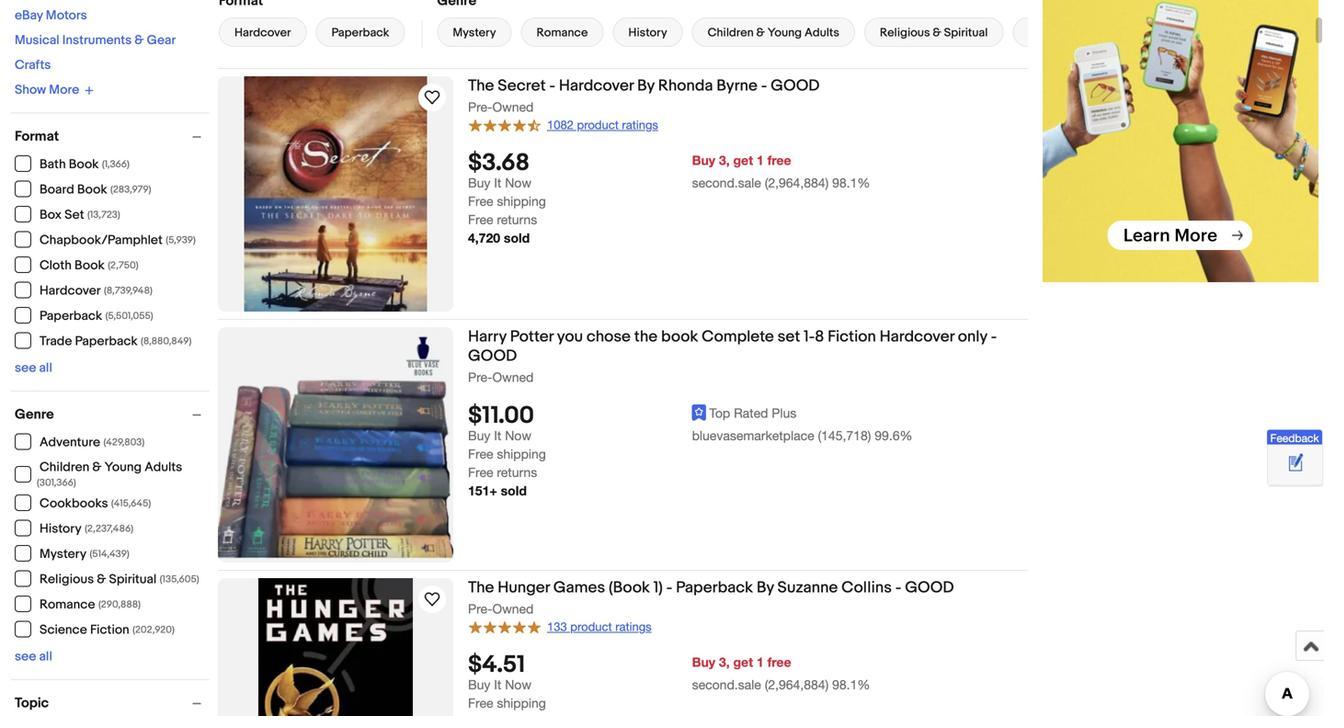 Task type: vqa. For each thing, say whether or not it's contained in the screenshot.
Configuration
no



Task type: locate. For each thing, give the bounding box(es) containing it.
2 get from the top
[[733, 655, 753, 670]]

the left secret
[[468, 76, 494, 96]]

musical instruments & gear link
[[15, 33, 176, 48]]

religious & spiritual link
[[864, 17, 1004, 47]]

spiritual inside the religious & spiritual link
[[944, 26, 988, 40]]

2 98.1% from the top
[[832, 677, 870, 692]]

1 vertical spatial religious
[[40, 572, 94, 588]]

2 pre- from the top
[[468, 370, 492, 385]]

0 vertical spatial 98.1%
[[832, 175, 870, 190]]

1 vertical spatial see all button
[[15, 649, 52, 665]]

2 vertical spatial shipping
[[497, 696, 546, 711]]

young for children & young adults (301,366)
[[105, 460, 142, 475]]

0 vertical spatial religious
[[880, 26, 930, 40]]

1 horizontal spatial romance
[[537, 26, 588, 40]]

sold right 151+
[[501, 483, 527, 499]]

board book (283,979)
[[40, 182, 151, 198]]

romance inside romance link
[[537, 26, 588, 40]]

science
[[40, 623, 87, 638]]

3 it from the top
[[494, 677, 501, 692]]

ebay motors musical instruments & gear crafts
[[15, 8, 176, 73]]

2 buy 3, get 1 free buy it now from the top
[[468, 655, 791, 692]]

young inside children & young adults (301,366)
[[105, 460, 142, 475]]

see all down the science
[[15, 649, 52, 665]]

1 horizontal spatial adults
[[805, 26, 839, 40]]

1 vertical spatial get
[[733, 655, 753, 670]]

2 owned from the top
[[492, 370, 534, 385]]

mystery down history (2,237,486) at the left of the page
[[40, 547, 86, 562]]

(2,237,486)
[[85, 523, 133, 535]]

owned up $11.00 at the bottom left
[[492, 370, 534, 385]]

0 vertical spatial spiritual
[[944, 26, 988, 40]]

2 (2,964,884) from the top
[[765, 677, 829, 692]]

4 free from the top
[[468, 465, 493, 480]]

buy 3, get 1 free buy it now down 1082 product ratings
[[468, 153, 791, 190]]

young for children & young adults
[[768, 26, 802, 40]]

owned inside the harry potter you chose the book complete set 1-8 fiction hardcover only - good pre-owned
[[492, 370, 534, 385]]

2 vertical spatial book
[[75, 258, 105, 274]]

1 vertical spatial now
[[505, 428, 531, 443]]

history up the secret - hardcover by rhonda byrne - good heading
[[628, 26, 667, 40]]

2 see all button from the top
[[15, 649, 52, 665]]

1 horizontal spatial spiritual
[[944, 26, 988, 40]]

0 vertical spatial good
[[771, 76, 820, 96]]

1 second.sale from the top
[[692, 175, 761, 190]]

2 all from the top
[[39, 649, 52, 665]]

harry potter you chose the book complete set 1-8 fiction hardcover only - good pre-owned
[[468, 327, 997, 385]]

& inside children & young adults (301,366)
[[92, 460, 102, 475]]

1 see all button from the top
[[15, 360, 52, 376]]

0 vertical spatial sold
[[504, 230, 530, 246]]

free down the hunger games (book 1) - paperback by suzanne collins - good link
[[767, 655, 791, 670]]

mystery link
[[437, 17, 512, 47]]

children inside children & young adults (301,366)
[[40, 460, 89, 475]]

0 vertical spatial ratings
[[622, 118, 658, 132]]

paperback inside the hunger games (book 1) - paperback by suzanne collins - good pre-owned
[[676, 578, 753, 598]]

free down the secret - hardcover by rhonda byrne - good link
[[767, 153, 791, 168]]

pre- inside the harry potter you chose the book complete set 1-8 fiction hardcover only - good pre-owned
[[468, 370, 492, 385]]

bluevasemarketplace
[[692, 428, 814, 443]]

sold inside second.sale (2,964,884) 98.1% free shipping free returns 4,720 sold
[[504, 230, 530, 246]]

see
[[15, 360, 36, 376], [15, 649, 36, 665]]

2 horizontal spatial good
[[905, 578, 954, 598]]

ebay motors link
[[15, 8, 87, 23]]

1 vertical spatial all
[[39, 649, 52, 665]]

genre button
[[15, 406, 210, 423]]

pre- right watch the hunger games (book 1) - paperback by suzanne collins - good icon
[[468, 601, 492, 617]]

adults inside children & young adults (301,366)
[[145, 460, 182, 475]]

book
[[69, 157, 99, 172], [77, 182, 107, 198], [75, 258, 105, 274]]

1 3, from the top
[[719, 153, 730, 168]]

returns for 4,720
[[497, 212, 537, 227]]

it down 133 product ratings link
[[494, 677, 501, 692]]

see all button down trade
[[15, 360, 52, 376]]

product right 133
[[570, 620, 612, 634]]

0 vertical spatial the
[[468, 76, 494, 96]]

1 vertical spatial sold
[[501, 483, 527, 499]]

it up the 4,720
[[494, 175, 501, 190]]

pre- right watch the secret - hardcover by rhonda byrne - good image
[[468, 99, 492, 114]]

advertisement region
[[1043, 0, 1319, 282]]

young down (429,803)
[[105, 460, 142, 475]]

owned down secret
[[492, 99, 534, 114]]

1 vertical spatial product
[[570, 620, 612, 634]]

see for genre
[[15, 649, 36, 665]]

feedback
[[1270, 432, 1319, 445]]

1 vertical spatial see
[[15, 649, 36, 665]]

fiction down (290,888)
[[90, 623, 129, 638]]

returns inside bluevasemarketplace (145,718) 99.6% free shipping free returns 151+ sold
[[497, 465, 537, 480]]

byrne
[[717, 76, 758, 96]]

1 vertical spatial by
[[757, 578, 774, 598]]

1 owned from the top
[[492, 99, 534, 114]]

- right only on the top right of page
[[991, 327, 997, 347]]

fiction
[[828, 327, 876, 347], [90, 623, 129, 638]]

it
[[494, 175, 501, 190], [494, 428, 501, 443], [494, 677, 501, 692]]

topic button
[[15, 695, 210, 712]]

by
[[637, 76, 655, 96], [757, 578, 774, 598]]

1 horizontal spatial by
[[757, 578, 774, 598]]

children up byrne
[[708, 26, 754, 40]]

see up genre
[[15, 360, 36, 376]]

1 horizontal spatial children
[[708, 26, 754, 40]]

0 horizontal spatial spiritual
[[109, 572, 157, 588]]

motors
[[46, 8, 87, 23]]

1 buy 3, get 1 free buy it now from the top
[[468, 153, 791, 190]]

romance up the science
[[40, 597, 95, 613]]

hardcover
[[234, 26, 291, 40], [559, 76, 634, 96], [40, 283, 101, 299], [880, 327, 954, 347]]

spiritual for religious & spiritual (135,605)
[[109, 572, 157, 588]]

1 see from the top
[[15, 360, 36, 376]]

0 vertical spatial (2,964,884)
[[765, 175, 829, 190]]

133
[[547, 620, 567, 634]]

sold inside bluevasemarketplace (145,718) 99.6% free shipping free returns 151+ sold
[[501, 483, 527, 499]]

buy 3, get 1 free buy it now
[[468, 153, 791, 190], [468, 655, 791, 692]]

1 vertical spatial young
[[105, 460, 142, 475]]

good
[[771, 76, 820, 96], [468, 347, 517, 366], [905, 578, 954, 598]]

1 vertical spatial 1
[[757, 655, 764, 670]]

0 horizontal spatial religious
[[40, 572, 94, 588]]

shipping inside bluevasemarketplace (145,718) 99.6% free shipping free returns 151+ sold
[[497, 447, 546, 462]]

0 horizontal spatial young
[[105, 460, 142, 475]]

spiritual for religious & spiritual
[[944, 26, 988, 40]]

good up $11.00 at the bottom left
[[468, 347, 517, 366]]

1 see all from the top
[[15, 360, 52, 376]]

3 shipping from the top
[[497, 696, 546, 711]]

good inside the hunger games (book 1) - paperback by suzanne collins - good pre-owned
[[905, 578, 954, 598]]

0 vertical spatial pre-
[[468, 99, 492, 114]]

1 vertical spatial shipping
[[497, 447, 546, 462]]

history
[[628, 26, 667, 40], [40, 521, 82, 537]]

1 vertical spatial it
[[494, 428, 501, 443]]

religious for religious & spiritual
[[880, 26, 930, 40]]

format button
[[15, 128, 210, 145]]

2 vertical spatial now
[[505, 677, 531, 692]]

3, up second.sale (2,964,884) 98.1% free shipping
[[719, 655, 730, 670]]

young up the secret - hardcover by rhonda byrne - good link
[[768, 26, 802, 40]]

shipping inside second.sale (2,964,884) 98.1% free shipping free returns 4,720 sold
[[497, 194, 546, 209]]

1)
[[654, 578, 663, 598]]

the inside the hunger games (book 1) - paperback by suzanne collins - good pre-owned
[[468, 578, 494, 598]]

romance up secret
[[537, 26, 588, 40]]

- right 1)
[[666, 578, 672, 598]]

1 the from the top
[[468, 76, 494, 96]]

1 vertical spatial good
[[468, 347, 517, 366]]

(145,718)
[[818, 428, 871, 443]]

buy 3, get 1 free buy it now down 133 product ratings
[[468, 655, 791, 692]]

0 vertical spatial it
[[494, 175, 501, 190]]

children for children & young adults
[[708, 26, 754, 40]]

2 vertical spatial it
[[494, 677, 501, 692]]

1 horizontal spatial fiction
[[828, 327, 876, 347]]

sold for 4,720
[[504, 230, 530, 246]]

trade
[[40, 334, 72, 349]]

1 horizontal spatial young
[[768, 26, 802, 40]]

topic
[[15, 695, 49, 712]]

0 vertical spatial buy 3, get 1 free buy it now
[[468, 153, 791, 190]]

0 horizontal spatial by
[[637, 76, 655, 96]]

0 vertical spatial book
[[69, 157, 99, 172]]

show
[[15, 82, 46, 98]]

ratings
[[622, 118, 658, 132], [615, 620, 652, 634]]

(8,880,849)
[[141, 336, 192, 348]]

all
[[39, 360, 52, 376], [39, 649, 52, 665]]

(290,888)
[[98, 599, 141, 611]]

99.6%
[[875, 428, 913, 443]]

1 horizontal spatial mystery
[[453, 26, 496, 40]]

romance (290,888)
[[40, 597, 141, 613]]

returns
[[497, 212, 537, 227], [497, 465, 537, 480]]

0 vertical spatial see all button
[[15, 360, 52, 376]]

2 free from the top
[[767, 655, 791, 670]]

harry
[[468, 327, 507, 347]]

133 product ratings link
[[468, 619, 652, 635]]

returns inside second.sale (2,964,884) 98.1% free shipping free returns 4,720 sold
[[497, 212, 537, 227]]

1 vertical spatial book
[[77, 182, 107, 198]]

1 pre- from the top
[[468, 99, 492, 114]]

(1,366)
[[102, 159, 130, 171]]

3, up second.sale (2,964,884) 98.1% free shipping free returns 4,720 sold
[[719, 153, 730, 168]]

(2,964,884)
[[765, 175, 829, 190], [765, 677, 829, 692]]

the left hunger
[[468, 578, 494, 598]]

3 owned from the top
[[492, 601, 534, 617]]

0 vertical spatial adults
[[805, 26, 839, 40]]

2 3, from the top
[[719, 655, 730, 670]]

children for children & young adults (301,366)
[[40, 460, 89, 475]]

0 vertical spatial get
[[733, 153, 753, 168]]

pre-
[[468, 99, 492, 114], [468, 370, 492, 385], [468, 601, 492, 617]]

plus
[[772, 406, 797, 421]]

see all button down the science
[[15, 649, 52, 665]]

returns up 151+
[[497, 465, 537, 480]]

98.1% for second.sale (2,964,884) 98.1% free shipping
[[832, 677, 870, 692]]

harry potter you chose the book complete set 1-8 fiction hardcover only - good image
[[218, 327, 453, 563]]

the inside the secret - hardcover by rhonda byrne - good pre-owned
[[468, 76, 494, 96]]

owned inside the secret - hardcover by rhonda byrne - good pre-owned
[[492, 99, 534, 114]]

1 down the secret - hardcover by rhonda byrne - good link
[[757, 153, 764, 168]]

0 vertical spatial young
[[768, 26, 802, 40]]

ratings inside 133 product ratings link
[[615, 620, 652, 634]]

98.1% inside second.sale (2,964,884) 98.1% free shipping free returns 4,720 sold
[[832, 175, 870, 190]]

0 horizontal spatial romance
[[40, 597, 95, 613]]

0 vertical spatial all
[[39, 360, 52, 376]]

by left rhonda
[[637, 76, 655, 96]]

all down the science
[[39, 649, 52, 665]]

shipping down buy it now
[[497, 447, 546, 462]]

returns for 151+
[[497, 465, 537, 480]]

romance link
[[521, 17, 604, 47]]

product for $4.51
[[570, 620, 612, 634]]

0 vertical spatial romance
[[537, 26, 588, 40]]

see all
[[15, 360, 52, 376], [15, 649, 52, 665]]

all down trade
[[39, 360, 52, 376]]

2 the from the top
[[468, 578, 494, 598]]

shipping
[[497, 194, 546, 209], [497, 447, 546, 462], [497, 696, 546, 711]]

shipping inside second.sale (2,964,884) 98.1% free shipping
[[497, 696, 546, 711]]

see all down trade
[[15, 360, 52, 376]]

2 vertical spatial good
[[905, 578, 954, 598]]

it up 151+
[[494, 428, 501, 443]]

history down cookbooks on the bottom left of page
[[40, 521, 82, 537]]

ratings down the secret - hardcover by rhonda byrne - good pre-owned
[[622, 118, 658, 132]]

(415,645)
[[111, 498, 151, 510]]

1 vertical spatial spiritual
[[109, 572, 157, 588]]

product
[[577, 118, 619, 132], [570, 620, 612, 634]]

2 see all from the top
[[15, 649, 52, 665]]

see all for format
[[15, 360, 52, 376]]

2 see from the top
[[15, 649, 36, 665]]

second.sale inside second.sale (2,964,884) 98.1% free shipping free returns 4,720 sold
[[692, 175, 761, 190]]

history for history
[[628, 26, 667, 40]]

(2,964,884) inside second.sale (2,964,884) 98.1% free shipping free returns 4,720 sold
[[765, 175, 829, 190]]

1 vertical spatial second.sale
[[692, 677, 761, 692]]

0 vertical spatial now
[[505, 175, 531, 190]]

romance
[[537, 26, 588, 40], [40, 597, 95, 613]]

- inside the harry potter you chose the book complete set 1-8 fiction hardcover only - good pre-owned
[[991, 327, 997, 347]]

children up (301,366)
[[40, 460, 89, 475]]

1 free from the top
[[468, 194, 493, 209]]

1 vertical spatial free
[[767, 655, 791, 670]]

1 horizontal spatial good
[[771, 76, 820, 96]]

returns up the 4,720
[[497, 212, 537, 227]]

crafts
[[15, 57, 51, 73]]

by inside the secret - hardcover by rhonda byrne - good pre-owned
[[637, 76, 655, 96]]

the for $3.68
[[468, 76, 494, 96]]

1 vertical spatial owned
[[492, 370, 534, 385]]

0 vertical spatial shipping
[[497, 194, 546, 209]]

2 vertical spatial pre-
[[468, 601, 492, 617]]

(2,964,884) inside second.sale (2,964,884) 98.1% free shipping
[[765, 677, 829, 692]]

book up hardcover (8,739,948)
[[75, 258, 105, 274]]

& for children & young adults (301,366)
[[92, 460, 102, 475]]

0 horizontal spatial good
[[468, 347, 517, 366]]

book down bath book (1,366)
[[77, 182, 107, 198]]

1 98.1% from the top
[[832, 175, 870, 190]]

children
[[708, 26, 754, 40], [40, 460, 89, 475]]

see up topic
[[15, 649, 36, 665]]

adults for children & young adults
[[805, 26, 839, 40]]

1 vertical spatial romance
[[40, 597, 95, 613]]

0 vertical spatial see all
[[15, 360, 52, 376]]

0 vertical spatial mystery
[[453, 26, 496, 40]]

second.sale inside second.sale (2,964,884) 98.1% free shipping
[[692, 677, 761, 692]]

1 vertical spatial returns
[[497, 465, 537, 480]]

0 vertical spatial owned
[[492, 99, 534, 114]]

0 vertical spatial second.sale
[[692, 175, 761, 190]]

shipping for 151+
[[497, 447, 546, 462]]

the secret - hardcover by rhonda byrne - good image
[[244, 76, 427, 312]]

2 vertical spatial owned
[[492, 601, 534, 617]]

0 horizontal spatial adults
[[145, 460, 182, 475]]

1 it from the top
[[494, 175, 501, 190]]

0 horizontal spatial history
[[40, 521, 82, 537]]

box set (13,723)
[[40, 207, 120, 223]]

good down children & young adults
[[771, 76, 820, 96]]

0 vertical spatial 1
[[757, 153, 764, 168]]

good right the collins
[[905, 578, 954, 598]]

1 vertical spatial children
[[40, 460, 89, 475]]

&
[[756, 26, 765, 40], [933, 26, 941, 40], [135, 33, 144, 48], [92, 460, 102, 475], [97, 572, 106, 588]]

the secret - hardcover by rhonda byrne - good heading
[[468, 76, 820, 96]]

0 vertical spatial by
[[637, 76, 655, 96]]

fiction right "8"
[[828, 327, 876, 347]]

1 vertical spatial adults
[[145, 460, 182, 475]]

1 vertical spatial ratings
[[615, 620, 652, 634]]

show more button
[[15, 82, 94, 98]]

3 free from the top
[[468, 447, 493, 462]]

0 horizontal spatial children
[[40, 460, 89, 475]]

1 down the hunger games (book 1) - paperback by suzanne collins - good link
[[757, 655, 764, 670]]

board
[[40, 182, 74, 198]]

adults
[[805, 26, 839, 40], [145, 460, 182, 475]]

mystery for mystery (514,439)
[[40, 547, 86, 562]]

pre- inside the hunger games (book 1) - paperback by suzanne collins - good pre-owned
[[468, 601, 492, 617]]

pre- inside the secret - hardcover by rhonda byrne - good pre-owned
[[468, 99, 492, 114]]

1 horizontal spatial history
[[628, 26, 667, 40]]

2 shipping from the top
[[497, 447, 546, 462]]

1 vertical spatial 3,
[[719, 655, 730, 670]]

shipping down $3.68
[[497, 194, 546, 209]]

1 vertical spatial history
[[40, 521, 82, 537]]

0 vertical spatial product
[[577, 118, 619, 132]]

trade paperback (8,880,849)
[[40, 334, 192, 349]]

owned down hunger
[[492, 601, 534, 617]]

mystery left romance link
[[453, 26, 496, 40]]

ratings inside 1082 product ratings link
[[622, 118, 658, 132]]

paperback
[[331, 26, 389, 40], [40, 309, 102, 324], [75, 334, 138, 349], [676, 578, 753, 598]]

second.sale for second.sale (2,964,884) 98.1% free shipping free returns 4,720 sold
[[692, 175, 761, 190]]

shipping down $4.51
[[497, 696, 546, 711]]

1 1 from the top
[[757, 153, 764, 168]]

1 vertical spatial (2,964,884)
[[765, 677, 829, 692]]

1 horizontal spatial religious
[[880, 26, 930, 40]]

1 vertical spatial see all
[[15, 649, 52, 665]]

product right 1082
[[577, 118, 619, 132]]

3 pre- from the top
[[468, 601, 492, 617]]

(283,979)
[[110, 184, 151, 196]]

paperback link
[[316, 17, 405, 47]]

1 returns from the top
[[497, 212, 537, 227]]

0 vertical spatial see
[[15, 360, 36, 376]]

get down the secret - hardcover by rhonda byrne - good link
[[733, 153, 753, 168]]

cloth book (2,750)
[[40, 258, 138, 274]]

ratings down (book
[[615, 620, 652, 634]]

(514,439)
[[90, 549, 129, 560]]

1
[[757, 153, 764, 168], [757, 655, 764, 670]]

2 returns from the top
[[497, 465, 537, 480]]

the
[[468, 76, 494, 96], [468, 578, 494, 598]]

1 vertical spatial buy 3, get 1 free buy it now
[[468, 655, 791, 692]]

5 free from the top
[[468, 696, 493, 711]]

1 vertical spatial fiction
[[90, 623, 129, 638]]

hunger
[[498, 578, 550, 598]]

1 vertical spatial the
[[468, 578, 494, 598]]

1 free from the top
[[767, 153, 791, 168]]

chose
[[587, 327, 631, 347]]

0 vertical spatial returns
[[497, 212, 537, 227]]

2 second.sale from the top
[[692, 677, 761, 692]]

see all for genre
[[15, 649, 52, 665]]

free inside second.sale (2,964,884) 98.1% free shipping
[[468, 696, 493, 711]]

0 horizontal spatial mystery
[[40, 547, 86, 562]]

top
[[709, 406, 730, 421]]

1 all from the top
[[39, 360, 52, 376]]

0 vertical spatial free
[[767, 153, 791, 168]]

0 vertical spatial history
[[628, 26, 667, 40]]

0 vertical spatial fiction
[[828, 327, 876, 347]]

owned
[[492, 99, 534, 114], [492, 370, 534, 385], [492, 601, 534, 617]]

the for $4.51
[[468, 578, 494, 598]]

(2,964,884) for second.sale (2,964,884) 98.1% free shipping free returns 4,720 sold
[[765, 175, 829, 190]]

get down the hunger games (book 1) - paperback by suzanne collins - good pre-owned
[[733, 655, 753, 670]]

98.1% inside second.sale (2,964,884) 98.1% free shipping
[[832, 677, 870, 692]]

pre- down harry
[[468, 370, 492, 385]]

& for religious & spiritual (135,605)
[[97, 572, 106, 588]]

get
[[733, 153, 753, 168], [733, 655, 753, 670]]

1 vertical spatial pre-
[[468, 370, 492, 385]]

sold right the 4,720
[[504, 230, 530, 246]]

2 it from the top
[[494, 428, 501, 443]]

top rated plus image
[[692, 405, 707, 421]]

book up board book (283,979)
[[69, 157, 99, 172]]

3,
[[719, 153, 730, 168], [719, 655, 730, 670]]

1 vertical spatial 98.1%
[[832, 677, 870, 692]]

1 (2,964,884) from the top
[[765, 175, 829, 190]]

0 vertical spatial 3,
[[719, 153, 730, 168]]

by left suzanne
[[757, 578, 774, 598]]

1 vertical spatial mystery
[[40, 547, 86, 562]]

young
[[768, 26, 802, 40], [105, 460, 142, 475]]

1 now from the top
[[505, 175, 531, 190]]

0 vertical spatial children
[[708, 26, 754, 40]]

chapbook/pamphlet
[[40, 233, 163, 248]]

1 shipping from the top
[[497, 194, 546, 209]]



Task type: describe. For each thing, give the bounding box(es) containing it.
fiction inside the harry potter you chose the book complete set 1-8 fiction hardcover only - good pre-owned
[[828, 327, 876, 347]]

- right secret
[[549, 76, 555, 96]]

book for board book
[[77, 182, 107, 198]]

children & young adults link
[[692, 17, 855, 47]]

you
[[557, 327, 583, 347]]

(book
[[609, 578, 650, 598]]

buy it now
[[468, 428, 531, 443]]

0 horizontal spatial fiction
[[90, 623, 129, 638]]

book for bath book
[[69, 157, 99, 172]]

(5,939)
[[166, 234, 196, 246]]

top rated plus
[[709, 406, 797, 421]]

shipping for 4,720
[[497, 194, 546, 209]]

$3.68
[[468, 149, 530, 178]]

musical
[[15, 33, 59, 48]]

2 free from the top
[[468, 212, 493, 227]]

see all button for genre
[[15, 649, 52, 665]]

ebay
[[15, 8, 43, 23]]

owned inside the hunger games (book 1) - paperback by suzanne collins - good pre-owned
[[492, 601, 534, 617]]

the secret - hardcover by rhonda byrne - good link
[[468, 76, 1028, 99]]

paperback (5,501,055)
[[40, 309, 153, 324]]

$11.00
[[468, 402, 534, 431]]

religious & spiritual
[[880, 26, 988, 40]]

$4.51
[[468, 651, 525, 680]]

book for cloth book
[[75, 258, 105, 274]]

the
[[634, 327, 658, 347]]

1 get from the top
[[733, 153, 753, 168]]

crafts link
[[15, 57, 51, 73]]

& inside ebay motors musical instruments & gear crafts
[[135, 33, 144, 48]]

by inside the hunger games (book 1) - paperback by suzanne collins - good pre-owned
[[757, 578, 774, 598]]

book
[[661, 327, 698, 347]]

4,720
[[468, 230, 500, 246]]

gear
[[147, 33, 176, 48]]

sold for 151+
[[501, 483, 527, 499]]

good inside the harry potter you chose the book complete set 1-8 fiction hardcover only - good pre-owned
[[468, 347, 517, 366]]

& for religious & spiritual
[[933, 26, 941, 40]]

see for format
[[15, 360, 36, 376]]

all for genre
[[39, 649, 52, 665]]

cookbooks (415,645)
[[40, 496, 151, 512]]

(13,723)
[[87, 209, 120, 221]]

hardcover (8,739,948)
[[40, 283, 152, 299]]

set
[[778, 327, 800, 347]]

ratings for $4.51
[[615, 620, 652, 634]]

(301,366)
[[37, 477, 76, 489]]

adults for children & young adults (301,366)
[[145, 460, 182, 475]]

all for format
[[39, 360, 52, 376]]

bath book (1,366)
[[40, 157, 130, 172]]

romance for romance (290,888)
[[40, 597, 95, 613]]

children & young adults
[[708, 26, 839, 40]]

rated
[[734, 406, 768, 421]]

3 now from the top
[[505, 677, 531, 692]]

hardcover inside the secret - hardcover by rhonda byrne - good pre-owned
[[559, 76, 634, 96]]

free for second.sale (2,964,884) 98.1% free shipping
[[468, 696, 493, 711]]

cookbooks
[[40, 496, 108, 512]]

adventure
[[40, 435, 100, 451]]

second.sale for second.sale (2,964,884) 98.1% free shipping
[[692, 677, 761, 692]]

rhonda
[[658, 76, 713, 96]]

151+
[[468, 483, 497, 499]]

potter
[[510, 327, 553, 347]]

free for bluevasemarketplace (145,718) 99.6% free shipping free returns 151+ sold
[[468, 447, 493, 462]]

good inside the secret - hardcover by rhonda byrne - good pre-owned
[[771, 76, 820, 96]]

watch the secret - hardcover by rhonda byrne - good image
[[421, 86, 443, 109]]

(2,964,884) for second.sale (2,964,884) 98.1% free shipping
[[765, 677, 829, 692]]

only
[[958, 327, 987, 347]]

religious for religious & spiritual (135,605)
[[40, 572, 94, 588]]

2 1 from the top
[[757, 655, 764, 670]]

- right byrne
[[761, 76, 767, 96]]

product for $3.68
[[577, 118, 619, 132]]

& for children & young adults
[[756, 26, 765, 40]]

watch the hunger games (book 1) - paperback by suzanne collins - good image
[[421, 589, 443, 611]]

suzanne
[[778, 578, 838, 598]]

second.sale (2,964,884) 98.1% free shipping
[[468, 677, 870, 711]]

2 now from the top
[[505, 428, 531, 443]]

romance for romance
[[537, 26, 588, 40]]

(2,750)
[[108, 260, 138, 272]]

the secret - hardcover by rhonda byrne - good pre-owned
[[468, 76, 820, 114]]

games
[[553, 578, 605, 598]]

mystery (514,439)
[[40, 547, 129, 562]]

history for history (2,237,486)
[[40, 521, 82, 537]]

cloth
[[40, 258, 72, 274]]

mystery for mystery
[[453, 26, 496, 40]]

98.1% for second.sale (2,964,884) 98.1% free shipping free returns 4,720 sold
[[832, 175, 870, 190]]

ratings for $3.68
[[622, 118, 658, 132]]

1082 product ratings
[[547, 118, 658, 132]]

harry potter you chose the book complete set 1-8 fiction hardcover only - good link
[[468, 327, 1028, 369]]

history (2,237,486)
[[40, 521, 133, 537]]

133 product ratings
[[547, 620, 652, 634]]

1082 product ratings link
[[468, 117, 658, 133]]

children & young adults (301,366)
[[37, 460, 182, 489]]

1082
[[547, 118, 574, 132]]

see all button for format
[[15, 360, 52, 376]]

- right the collins
[[895, 578, 901, 598]]

bluevasemarketplace (145,718) 99.6% free shipping free returns 151+ sold
[[468, 428, 913, 499]]

hardcover link
[[219, 17, 307, 47]]

(202,920)
[[132, 624, 175, 636]]

the hunger games (book 1) - paperback by suzanne collins - good link
[[468, 578, 1028, 601]]

chapbook/pamphlet (5,939)
[[40, 233, 196, 248]]

religious & spiritual (135,605)
[[40, 572, 199, 588]]

format
[[15, 128, 59, 145]]

1-
[[804, 327, 815, 347]]

more
[[49, 82, 79, 98]]

secret
[[498, 76, 546, 96]]

genre
[[15, 406, 54, 423]]

the hunger games (book 1) - paperback by suzanne collins - good image
[[258, 578, 413, 716]]

second.sale (2,964,884) 98.1% free shipping free returns 4,720 sold
[[468, 175, 870, 246]]

collins
[[842, 578, 892, 598]]

(5,501,055)
[[105, 310, 153, 322]]

the hunger games (book 1) - paperback by suzanne collins - good pre-owned
[[468, 578, 954, 617]]

adventure (429,803)
[[40, 435, 145, 451]]

the hunger games (book 1) - paperback by suzanne collins - good heading
[[468, 578, 954, 598]]

hardcover inside the harry potter you chose the book complete set 1-8 fiction hardcover only - good pre-owned
[[880, 327, 954, 347]]

harry potter you chose the book complete set 1-8 fiction hardcover only - good heading
[[468, 327, 997, 366]]

(8,739,948)
[[104, 285, 152, 297]]

free for second.sale (2,964,884) 98.1% free shipping free returns 4,720 sold
[[468, 194, 493, 209]]



